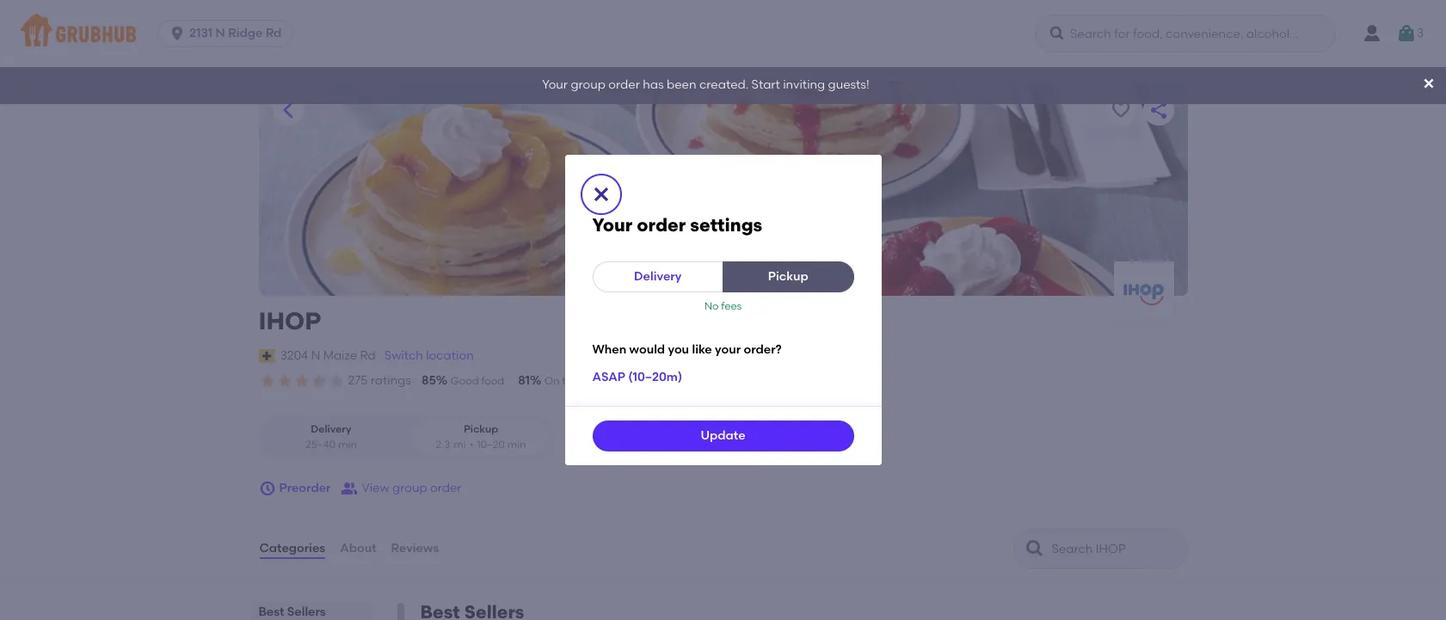 Task type: describe. For each thing, give the bounding box(es) containing it.
85
[[422, 374, 436, 388]]

275
[[348, 374, 368, 388]]

update button
[[593, 421, 854, 452]]

10–20
[[477, 439, 505, 451]]

view group order
[[362, 481, 462, 496]]

25–40
[[306, 439, 336, 451]]

your
[[715, 343, 741, 358]]

2131 n ridge rd
[[189, 26, 282, 40]]

created.
[[700, 78, 749, 92]]

categories
[[259, 541, 325, 556]]

sellers
[[287, 605, 326, 620]]

2131
[[189, 26, 213, 40]]

pickup 2.3 mi • 10–20 min
[[436, 424, 526, 451]]

option group containing delivery 25–40 min
[[259, 416, 554, 460]]

settings
[[691, 214, 763, 236]]

share icon image
[[1149, 100, 1169, 120]]

77
[[640, 374, 652, 388]]

svg image for preorder
[[259, 480, 276, 498]]

min inside delivery 25–40 min
[[338, 439, 357, 451]]

best sellers
[[259, 605, 326, 620]]

caret left icon image
[[278, 100, 298, 120]]

your order settings
[[593, 214, 763, 236]]

svg image inside 2131 n ridge rd button
[[169, 25, 186, 42]]

(10–20m)
[[629, 370, 683, 385]]

order inside button
[[430, 481, 462, 496]]

group for view
[[392, 481, 427, 496]]

save this restaurant image
[[1111, 100, 1131, 120]]

ihop logo image
[[1114, 262, 1174, 322]]

categories button
[[259, 518, 326, 580]]

asap
[[593, 370, 626, 385]]

location
[[426, 348, 474, 363]]

n for 2131
[[216, 26, 225, 40]]

would
[[630, 343, 665, 358]]

275 ratings
[[348, 374, 411, 388]]

correct
[[667, 375, 706, 387]]

maize
[[323, 348, 357, 363]]

about
[[340, 541, 377, 556]]

inviting
[[783, 78, 826, 92]]

mi
[[454, 439, 466, 451]]

preorder
[[279, 481, 331, 496]]

2131 n ridge rd button
[[158, 20, 300, 47]]

delivery 25–40 min
[[306, 424, 357, 451]]

delivery button
[[593, 262, 724, 293]]

delivery
[[587, 375, 626, 387]]

view
[[362, 481, 390, 496]]

n for 3204
[[311, 348, 320, 363]]

reviews
[[391, 541, 439, 556]]



Task type: vqa. For each thing, say whether or not it's contained in the screenshot.
Pancakes
no



Task type: locate. For each thing, give the bounding box(es) containing it.
1 vertical spatial your
[[593, 214, 633, 236]]

1 horizontal spatial your
[[593, 214, 633, 236]]

delivery down your order settings
[[634, 269, 682, 284]]

star icon image
[[259, 373, 276, 390], [276, 373, 293, 390], [293, 373, 310, 390], [310, 373, 327, 390], [310, 373, 327, 390], [327, 373, 345, 390]]

order down 2.3
[[430, 481, 462, 496]]

pickup up order? in the bottom of the page
[[768, 269, 809, 284]]

pickup button
[[723, 262, 854, 293]]

min right 10–20
[[508, 439, 526, 451]]

0 horizontal spatial your
[[543, 78, 568, 92]]

1 min from the left
[[338, 439, 357, 451]]

asap (10–20m)
[[593, 370, 683, 385]]

pickup up the •
[[464, 424, 499, 436]]

group
[[571, 78, 606, 92], [392, 481, 427, 496]]

no fees
[[705, 300, 742, 312]]

delivery up "25–40"
[[311, 424, 352, 436]]

pickup inside pickup 2.3 mi • 10–20 min
[[464, 424, 499, 436]]

people icon image
[[341, 480, 358, 498]]

order?
[[744, 343, 782, 358]]

svg image for 3
[[1397, 23, 1417, 44]]

1 vertical spatial rd
[[360, 348, 376, 363]]

3204
[[280, 348, 308, 363]]

n
[[216, 26, 225, 40], [311, 348, 320, 363]]

delivery for delivery 25–40 min
[[311, 424, 352, 436]]

your group order has been created. start inviting guests!
[[543, 78, 870, 92]]

pickup for pickup 2.3 mi • 10–20 min
[[464, 424, 499, 436]]

1 vertical spatial group
[[392, 481, 427, 496]]

you
[[668, 343, 689, 358]]

main navigation navigation
[[0, 0, 1447, 67]]

svg image inside "preorder" button
[[259, 480, 276, 498]]

0 horizontal spatial delivery
[[311, 424, 352, 436]]

81
[[518, 374, 530, 388]]

1 horizontal spatial svg image
[[1397, 23, 1417, 44]]

been
[[667, 78, 697, 92]]

min
[[338, 439, 357, 451], [508, 439, 526, 451]]

option group
[[259, 416, 554, 460]]

1 horizontal spatial min
[[508, 439, 526, 451]]

asap (10–20m) button
[[593, 362, 683, 393]]

order up delivery button
[[637, 214, 686, 236]]

1 horizontal spatial group
[[571, 78, 606, 92]]

svg image
[[169, 25, 186, 42], [1049, 25, 1066, 42], [1423, 77, 1436, 90], [591, 184, 612, 205]]

3
[[1417, 26, 1424, 40]]

rd inside button
[[266, 26, 282, 40]]

no
[[705, 300, 719, 312]]

your
[[543, 78, 568, 92], [593, 214, 633, 236]]

2.3
[[436, 439, 450, 451]]

food
[[482, 375, 505, 387]]

ihop
[[259, 306, 321, 336]]

min right "25–40"
[[338, 439, 357, 451]]

group inside button
[[392, 481, 427, 496]]

view group order button
[[341, 473, 462, 504]]

delivery inside button
[[634, 269, 682, 284]]

good
[[451, 375, 479, 387]]

1 vertical spatial pickup
[[464, 424, 499, 436]]

best sellers tab
[[259, 603, 366, 621]]

your for your group order has been created. start inviting guests!
[[543, 78, 568, 92]]

rd up 275
[[360, 348, 376, 363]]

rd for 2131 n ridge rd
[[266, 26, 282, 40]]

rd right ridge
[[266, 26, 282, 40]]

0 vertical spatial delivery
[[634, 269, 682, 284]]

1 vertical spatial svg image
[[259, 480, 276, 498]]

svg image inside 3 button
[[1397, 23, 1417, 44]]

preorder button
[[259, 473, 331, 504]]

delivery for delivery
[[634, 269, 682, 284]]

pickup inside button
[[768, 269, 809, 284]]

1 vertical spatial n
[[311, 348, 320, 363]]

0 horizontal spatial rd
[[266, 26, 282, 40]]

correct order
[[667, 375, 735, 387]]

0 vertical spatial n
[[216, 26, 225, 40]]

3204 n maize rd button
[[279, 347, 377, 366]]

Search IHOP search field
[[1050, 541, 1182, 558]]

0 vertical spatial rd
[[266, 26, 282, 40]]

1 vertical spatial delivery
[[311, 424, 352, 436]]

about button
[[339, 518, 377, 580]]

3 button
[[1397, 18, 1424, 49]]

switch
[[385, 348, 423, 363]]

order down your on the bottom of the page
[[708, 375, 735, 387]]

when
[[593, 343, 627, 358]]

1 horizontal spatial pickup
[[768, 269, 809, 284]]

time
[[562, 375, 585, 387]]

order left 'has' in the top left of the page
[[609, 78, 640, 92]]

fees
[[722, 300, 742, 312]]

good food
[[451, 375, 505, 387]]

like
[[692, 343, 712, 358]]

update
[[701, 428, 746, 443]]

search icon image
[[1025, 539, 1045, 559]]

group for your
[[571, 78, 606, 92]]

ridge
[[228, 26, 263, 40]]

start
[[752, 78, 780, 92]]

when would you like your order?
[[593, 343, 782, 358]]

min inside pickup 2.3 mi • 10–20 min
[[508, 439, 526, 451]]

delivery inside delivery 25–40 min
[[311, 424, 352, 436]]

0 horizontal spatial svg image
[[259, 480, 276, 498]]

•
[[470, 439, 474, 451]]

3204 n maize rd
[[280, 348, 376, 363]]

on
[[545, 375, 560, 387]]

rd for 3204 n maize rd
[[360, 348, 376, 363]]

rd
[[266, 26, 282, 40], [360, 348, 376, 363]]

n right 3204
[[311, 348, 320, 363]]

on time delivery
[[545, 375, 626, 387]]

svg image
[[1397, 23, 1417, 44], [259, 480, 276, 498]]

your for your order settings
[[593, 214, 633, 236]]

group left 'has' in the top left of the page
[[571, 78, 606, 92]]

1 horizontal spatial delivery
[[634, 269, 682, 284]]

save this restaurant button
[[1106, 95, 1137, 126]]

guests!
[[828, 78, 870, 92]]

1 horizontal spatial rd
[[360, 348, 376, 363]]

0 horizontal spatial group
[[392, 481, 427, 496]]

n right 2131
[[216, 26, 225, 40]]

n inside button
[[216, 26, 225, 40]]

0 vertical spatial group
[[571, 78, 606, 92]]

switch location button
[[384, 347, 475, 366]]

0 horizontal spatial pickup
[[464, 424, 499, 436]]

subscription pass image
[[259, 349, 276, 363]]

reviews button
[[390, 518, 440, 580]]

best
[[259, 605, 284, 620]]

n inside "button"
[[311, 348, 320, 363]]

pickup for pickup
[[768, 269, 809, 284]]

0 vertical spatial svg image
[[1397, 23, 1417, 44]]

0 horizontal spatial min
[[338, 439, 357, 451]]

pickup
[[768, 269, 809, 284], [464, 424, 499, 436]]

0 horizontal spatial n
[[216, 26, 225, 40]]

group right view
[[392, 481, 427, 496]]

rd inside "button"
[[360, 348, 376, 363]]

1 horizontal spatial n
[[311, 348, 320, 363]]

delivery
[[634, 269, 682, 284], [311, 424, 352, 436]]

order
[[609, 78, 640, 92], [637, 214, 686, 236], [708, 375, 735, 387], [430, 481, 462, 496]]

ratings
[[371, 374, 411, 388]]

has
[[643, 78, 664, 92]]

0 vertical spatial pickup
[[768, 269, 809, 284]]

2 min from the left
[[508, 439, 526, 451]]

0 vertical spatial your
[[543, 78, 568, 92]]

switch location
[[385, 348, 474, 363]]



